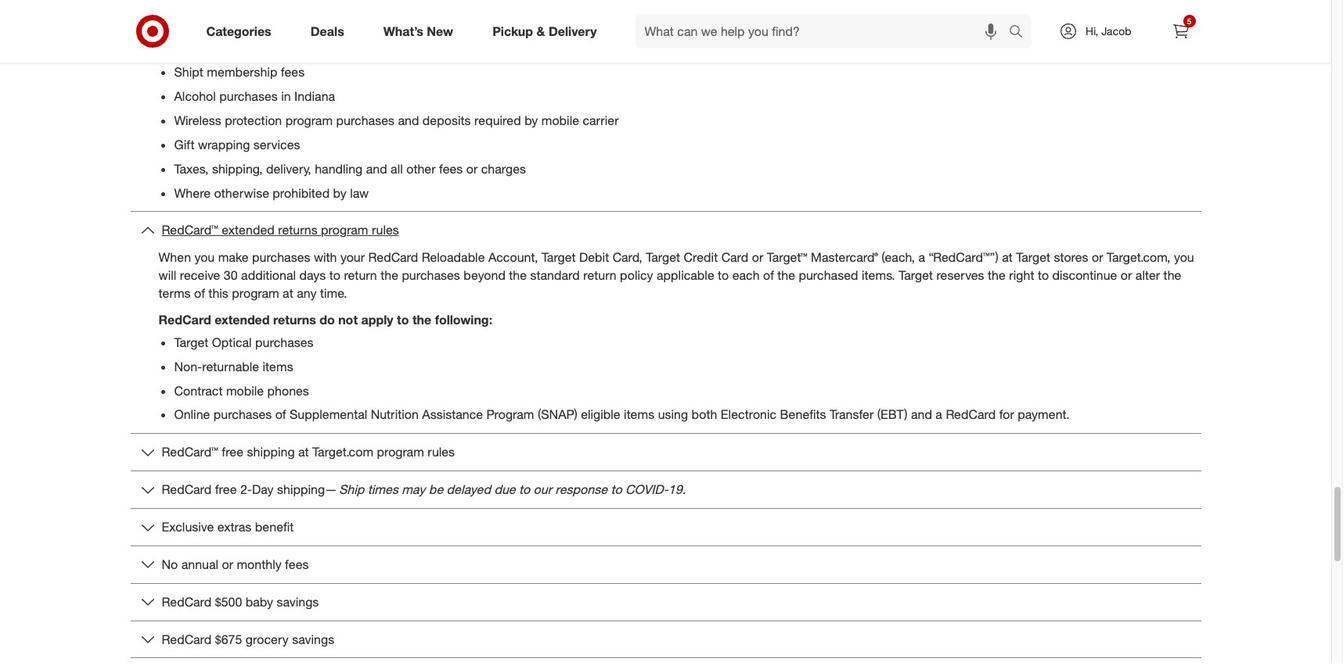 Task type: locate. For each thing, give the bounding box(es) containing it.
benefit
[[255, 520, 294, 535]]

optical
[[212, 335, 252, 351]]

of right each
[[763, 268, 774, 284]]

charges
[[481, 161, 526, 177]]

1 cash from the left
[[478, 40, 504, 56]]

savings right grocery
[[292, 632, 334, 648]]

reloadable inside when you make purchases with your redcard reloadable account, target debit card, target credit card or target™ mastercard® (each, a "redcard™") at target stores or target.com, you will receive 30 additional days to return the purchases beyond the standard return policy applicable to each of the purchased items. target reserves the right to discontinue or alter the terms of this program at any time.
[[422, 250, 485, 266]]

rules up the be
[[428, 445, 455, 461]]

the left following:
[[412, 312, 431, 328]]

program inside when you make purchases with your redcard reloadable account, target debit card, target credit card or target™ mastercard® (each, a "redcard™") at target stores or target.com, you will receive 30 additional days to return the purchases beyond the standard return policy applicable to each of the purchased items. target reserves the right to discontinue or alter the terms of this program at any time.
[[232, 286, 279, 301]]

1 vertical spatial returns
[[273, 312, 316, 328]]

you up receive
[[194, 250, 215, 266]]

annual
[[181, 557, 218, 573]]

where
[[174, 185, 211, 201]]

2 redcard™ from the top
[[162, 445, 218, 461]]

1 vertical spatial extended
[[215, 312, 270, 328]]

1 vertical spatial mobile
[[226, 383, 264, 399]]

redcard™ up when
[[162, 223, 218, 238]]

payments,
[[296, 40, 354, 56]]

1 horizontal spatial card
[[721, 250, 749, 266]]

a right (ebt)
[[936, 407, 942, 423]]

day
[[252, 482, 274, 498]]

items
[[263, 359, 293, 375], [624, 407, 655, 423]]

non-
[[174, 359, 202, 375]]

program
[[487, 407, 534, 423]]

0 vertical spatial returns
[[278, 223, 318, 238]]

0 horizontal spatial items
[[263, 359, 293, 375]]

0 horizontal spatial a
[[919, 250, 925, 266]]

mobile left carrier
[[541, 113, 579, 128]]

cash
[[478, 40, 504, 56], [657, 40, 684, 56], [743, 40, 769, 56]]

free inside dropdown button
[[222, 445, 243, 461]]

extended up make
[[222, 223, 275, 238]]

1 vertical spatial savings
[[292, 632, 334, 648]]

target
[[174, 40, 208, 56], [555, 40, 590, 56], [869, 40, 903, 56], [542, 250, 576, 266], [646, 250, 680, 266], [1016, 250, 1050, 266], [899, 268, 933, 284], [174, 335, 208, 351]]

1 horizontal spatial mobile
[[541, 113, 579, 128]]

target down (each,
[[899, 268, 933, 284]]

you right target.com,
[[1174, 250, 1194, 266]]

1 redcard™ from the top
[[162, 223, 218, 238]]

at up right
[[1002, 250, 1013, 266]]

stores
[[1054, 250, 1088, 266]]

returns down prohibited
[[278, 223, 318, 238]]

rules inside dropdown button
[[372, 223, 399, 238]]

redcard™ down online
[[162, 445, 218, 461]]

the right alter
[[1164, 268, 1181, 284]]

1 horizontal spatial of
[[275, 407, 286, 423]]

0 vertical spatial items
[[263, 359, 293, 375]]

redcard™ for redcard™ extended returns program rules
[[162, 223, 218, 238]]

debit left card,
[[579, 250, 609, 266]]

other
[[406, 161, 436, 177]]

0 vertical spatial extended
[[222, 223, 275, 238]]

0 vertical spatial fees
[[281, 64, 305, 80]]

purchases down redcard extended returns do not apply to the following:
[[255, 335, 314, 351]]

a right (each,
[[919, 250, 925, 266]]

account
[[247, 40, 293, 56]]

program down additional
[[232, 286, 279, 301]]

purchases up account
[[226, 16, 284, 32]]

categories link
[[193, 14, 291, 49]]

rules down all
[[372, 223, 399, 238]]

1 horizontal spatial items
[[624, 407, 655, 423]]

for
[[999, 407, 1014, 423]]

reloadable up beyond
[[422, 250, 485, 266]]

rules
[[372, 223, 399, 238], [428, 445, 455, 461]]

purchases up additional
[[252, 250, 310, 266]]

1 vertical spatial by
[[333, 185, 347, 201]]

target right on
[[869, 40, 903, 56]]

both
[[692, 407, 717, 423]]

0 vertical spatial reloadable
[[411, 40, 474, 56]]

card left back
[[626, 40, 654, 56]]

to left the "covid-"
[[611, 482, 622, 498]]

2 horizontal spatial at
[[1002, 250, 1013, 266]]

debit down delivery
[[593, 40, 623, 56]]

otherwise
[[214, 185, 269, 201]]

0 horizontal spatial at
[[283, 286, 293, 301]]

purchased
[[799, 268, 858, 284]]

0 horizontal spatial you
[[194, 250, 215, 266]]

free up 2-
[[222, 445, 243, 461]]

of down receive
[[194, 286, 205, 301]]

1 horizontal spatial a
[[936, 407, 942, 423]]

0 vertical spatial of
[[763, 268, 774, 284]]

return down "your"
[[344, 268, 377, 284]]

wireless
[[174, 113, 221, 128]]

shipt membership fees
[[174, 64, 305, 80]]

redcard extended returns do not apply to the following:
[[159, 312, 492, 328]]

shipping
[[247, 445, 295, 461], [277, 482, 325, 498]]

redcard inside when you make purchases with your redcard reloadable account, target debit card, target credit card or target™ mastercard® (each, a "redcard™") at target stores or target.com, you will receive 30 additional days to return the purchases beyond the standard return policy applicable to each of the purchased items. target reserves the right to discontinue or alter the terms of this program at any time.
[[368, 250, 418, 266]]

card
[[626, 40, 654, 56], [721, 250, 749, 266]]

1 vertical spatial fees
[[439, 161, 463, 177]]

1 vertical spatial redcard™
[[162, 445, 218, 461]]

returns inside dropdown button
[[278, 223, 318, 238]]

redcard™
[[162, 223, 218, 238], [162, 445, 218, 461]]

delayed
[[447, 482, 491, 498]]

categories
[[206, 23, 271, 39]]

redcard left for
[[946, 407, 996, 423]]

by left law
[[333, 185, 347, 201]]

all
[[391, 161, 403, 177]]

the down account, at the top
[[509, 268, 527, 284]]

to right right
[[1038, 268, 1049, 284]]

0 horizontal spatial return
[[344, 268, 377, 284]]

1 vertical spatial a
[[936, 407, 942, 423]]

0 vertical spatial savings
[[277, 595, 319, 610]]

of
[[763, 268, 774, 284], [194, 286, 205, 301], [275, 407, 286, 423]]

returns down any at the top left
[[273, 312, 316, 328]]

beyond
[[464, 268, 506, 284]]

redcard right "your"
[[368, 250, 418, 266]]

debit
[[593, 40, 623, 56], [579, 250, 609, 266]]

extended inside redcard™ extended returns program rules dropdown button
[[222, 223, 275, 238]]

1 vertical spatial at
[[283, 286, 293, 301]]

mobile down non-returnable items
[[226, 383, 264, 399]]

purchases up protection
[[219, 89, 278, 104]]

of down phones
[[275, 407, 286, 423]]

in
[[281, 89, 291, 104]]

1 horizontal spatial rules
[[428, 445, 455, 461]]

0 horizontal spatial mobile
[[226, 383, 264, 399]]

0 horizontal spatial cash
[[478, 40, 504, 56]]

target up right
[[1016, 250, 1050, 266]]

fees up in in the top left of the page
[[281, 64, 305, 80]]

shipping up day on the bottom of the page
[[247, 445, 295, 461]]

debit inside when you make purchases with your redcard reloadable account, target debit card, target credit card or target™ mastercard® (each, a "redcard™") at target stores or target.com, you will receive 30 additional days to return the purchases beyond the standard return policy applicable to each of the purchased items. target reserves the right to discontinue or alter the terms of this program at any time.
[[579, 250, 609, 266]]

extended
[[222, 223, 275, 238], [215, 312, 270, 328]]

free for redcard
[[215, 482, 237, 498]]

or left alter
[[1121, 268, 1132, 284]]

program down nutrition
[[377, 445, 424, 461]]

free
[[222, 445, 243, 461], [215, 482, 237, 498]]

returns
[[278, 223, 318, 238], [273, 312, 316, 328]]

reserves
[[936, 268, 984, 284]]

extended up target optical purchases
[[215, 312, 270, 328]]

card up each
[[721, 250, 749, 266]]

or up discontinue
[[1092, 250, 1103, 266]]

program down indiana
[[285, 113, 333, 128]]

1 horizontal spatial you
[[1174, 250, 1194, 266]]

previous
[[174, 16, 222, 32]]

wireless protection program purchases and deposits required by mobile carrier
[[174, 113, 619, 128]]

return down card,
[[583, 268, 616, 284]]

5 link
[[1164, 14, 1198, 49]]

1 vertical spatial rules
[[428, 445, 455, 461]]

applicable
[[657, 268, 714, 284]]

by right the required on the left top of the page
[[525, 113, 538, 128]]

ship
[[339, 482, 364, 498]]

membership
[[207, 64, 277, 80]]

program up "your"
[[321, 223, 368, 238]]

savings for redcard $500 baby savings
[[277, 595, 319, 610]]

days
[[299, 268, 326, 284]]

fees right monthly
[[285, 557, 309, 573]]

you
[[194, 250, 215, 266], [1174, 250, 1194, 266]]

a inside when you make purchases with your redcard reloadable account, target debit card, target credit card or target™ mastercard® (each, a "redcard™") at target stores or target.com, you will receive 30 additional days to return the purchases beyond the standard return policy applicable to each of the purchased items. target reserves the right to discontinue or alter the terms of this program at any time.
[[919, 250, 925, 266]]

0 horizontal spatial by
[[333, 185, 347, 201]]

1 horizontal spatial return
[[583, 268, 616, 284]]

1 horizontal spatial cash
[[657, 40, 684, 56]]

reloadable down new at the top
[[411, 40, 474, 56]]

2-
[[240, 482, 252, 498]]

returns for program
[[278, 223, 318, 238]]

free left 2-
[[215, 482, 237, 498]]

and
[[718, 40, 739, 56], [398, 113, 419, 128], [366, 161, 387, 177], [911, 407, 932, 423]]

the up the 'apply'
[[381, 268, 398, 284]]

jacob
[[1101, 24, 1131, 38]]

0 vertical spatial mobile
[[541, 113, 579, 128]]

pickup & delivery link
[[479, 14, 616, 49]]

0 vertical spatial redcard™
[[162, 223, 218, 238]]

alcohol
[[174, 89, 216, 104]]

19.
[[668, 482, 686, 498]]

2 vertical spatial of
[[275, 407, 286, 423]]

0 vertical spatial a
[[919, 250, 925, 266]]

at left any at the top left
[[283, 286, 293, 301]]

redcard™ inside dropdown button
[[162, 223, 218, 238]]

online
[[174, 407, 210, 423]]

0 horizontal spatial rules
[[372, 223, 399, 238]]

fees right other
[[439, 161, 463, 177]]

discontinue
[[1052, 268, 1117, 284]]

cash left back
[[657, 40, 684, 56]]

shipt
[[174, 64, 203, 80]]

2 horizontal spatial cash
[[743, 40, 769, 56]]

1 horizontal spatial at
[[298, 445, 309, 461]]

be
[[429, 482, 443, 498]]

account,
[[488, 250, 538, 266]]

redcard down terms
[[159, 312, 211, 328]]

transfer
[[830, 407, 874, 423]]

target.com
[[312, 445, 373, 461]]

savings right baby
[[277, 595, 319, 610]]

free for redcard™
[[222, 445, 243, 461]]

0 vertical spatial by
[[525, 113, 538, 128]]

shipping inside redcard™ free shipping at target.com program rules dropdown button
[[247, 445, 295, 461]]

our
[[534, 482, 552, 498]]

target up shipt
[[174, 40, 208, 56]]

standard
[[530, 268, 580, 284]]

1 vertical spatial debit
[[579, 250, 609, 266]]

items left using
[[624, 407, 655, 423]]

benefits
[[780, 407, 826, 423]]

1 vertical spatial of
[[194, 286, 205, 301]]

shipping down redcard™ free shipping at target.com program rules
[[277, 482, 325, 498]]

previous purchases
[[174, 16, 284, 32]]

additional
[[241, 268, 296, 284]]

cash down pickup
[[478, 40, 504, 56]]

reloads,
[[508, 40, 552, 56]]

mobile
[[541, 113, 579, 128], [226, 383, 264, 399]]

or inside dropdown button
[[222, 557, 233, 573]]

2 vertical spatial fees
[[285, 557, 309, 573]]

extended for redcard™
[[222, 223, 275, 238]]

1 horizontal spatial by
[[525, 113, 538, 128]]

1 vertical spatial reloadable
[[422, 250, 485, 266]]

1 vertical spatial card
[[721, 250, 749, 266]]

2 horizontal spatial of
[[763, 268, 774, 284]]

card,
[[613, 250, 642, 266]]

or right annual
[[222, 557, 233, 573]]

0 vertical spatial shipping
[[247, 445, 295, 461]]

at left target.com
[[298, 445, 309, 461]]

what's new
[[383, 23, 453, 39]]

0 horizontal spatial of
[[194, 286, 205, 301]]

redcard™ inside dropdown button
[[162, 445, 218, 461]]

target.com,
[[1107, 250, 1171, 266]]

items up phones
[[263, 359, 293, 375]]

0 vertical spatial free
[[222, 445, 243, 461]]

1 vertical spatial free
[[215, 482, 237, 498]]

0 horizontal spatial card
[[626, 40, 654, 56]]

and right (ebt)
[[911, 407, 932, 423]]

2 vertical spatial at
[[298, 445, 309, 461]]

alcohol purchases in indiana
[[174, 89, 335, 104]]

to
[[329, 268, 340, 284], [718, 268, 729, 284], [1038, 268, 1049, 284], [397, 312, 409, 328], [519, 482, 530, 498], [611, 482, 622, 498]]

(ebt)
[[877, 407, 908, 423]]

the
[[847, 40, 865, 56], [381, 268, 398, 284], [509, 268, 527, 284], [777, 268, 795, 284], [988, 268, 1006, 284], [1164, 268, 1181, 284], [412, 312, 431, 328]]

0 vertical spatial rules
[[372, 223, 399, 238]]

reloadable
[[411, 40, 474, 56], [422, 250, 485, 266]]

cash left advances
[[743, 40, 769, 56]]

contract
[[174, 383, 223, 399]]

new
[[427, 23, 453, 39]]

1 you from the left
[[194, 250, 215, 266]]



Task type: vqa. For each thing, say whether or not it's contained in the screenshot.
top OF
yes



Task type: describe. For each thing, give the bounding box(es) containing it.
eligible
[[581, 407, 620, 423]]

target down delivery
[[555, 40, 590, 56]]

0 vertical spatial at
[[1002, 250, 1013, 266]]

redcard $500 baby savings button
[[130, 585, 1201, 621]]

$675
[[215, 632, 242, 648]]

redcard™ free shipping at target.com program rules
[[162, 445, 455, 461]]

the down target™ in the right top of the page
[[777, 268, 795, 284]]

pickup & delivery
[[492, 23, 597, 39]]

will
[[159, 268, 176, 284]]

redcard down what's
[[357, 40, 407, 56]]

target optical purchases
[[174, 335, 314, 351]]

when you make purchases with your redcard reloadable account, target debit card, target credit card or target™ mastercard® (each, a "redcard™") at target stores or target.com, you will receive 30 additional days to return the purchases beyond the standard return policy applicable to each of the purchased items. target reserves the right to discontinue or alter the terms of this program at any time.
[[159, 250, 1194, 301]]

items.
[[862, 268, 895, 284]]

card inside when you make purchases with your redcard reloadable account, target debit card, target credit card or target™ mastercard® (each, a "redcard™") at target stores or target.com, you will receive 30 additional days to return the purchases beyond the standard return policy applicable to each of the purchased items. target reserves the right to discontinue or alter the terms of this program at any time.
[[721, 250, 749, 266]]

program inside redcard™ extended returns program rules dropdown button
[[321, 223, 368, 238]]

purchases left beyond
[[402, 268, 460, 284]]

hi,
[[1086, 24, 1098, 38]]

make
[[218, 250, 249, 266]]

following:
[[435, 312, 492, 328]]

5
[[1187, 16, 1192, 26]]

redcard $675 grocery savings button
[[130, 622, 1201, 659]]

assistance
[[422, 407, 483, 423]]

delivery
[[549, 23, 597, 39]]

program inside redcard™ free shipping at target.com program rules dropdown button
[[377, 445, 424, 461]]

and left all
[[366, 161, 387, 177]]

2 return from the left
[[583, 268, 616, 284]]

prohibited
[[273, 185, 330, 201]]

1 vertical spatial items
[[624, 407, 655, 423]]

30
[[224, 268, 238, 284]]

target up non-
[[174, 335, 208, 351]]

where otherwise prohibited by law
[[174, 185, 369, 201]]

taxes,
[[174, 161, 209, 177]]

savings for redcard $675 grocery savings
[[292, 632, 334, 648]]

rules inside dropdown button
[[428, 445, 455, 461]]

electronic
[[721, 407, 777, 423]]

using
[[658, 407, 688, 423]]

3 cash from the left
[[743, 40, 769, 56]]

baby
[[246, 595, 273, 610]]

redcard $500 baby savings
[[162, 595, 319, 610]]

2 you from the left
[[1174, 250, 1194, 266]]

at inside dropdown button
[[298, 445, 309, 461]]

to up time.
[[329, 268, 340, 284]]

to left our
[[519, 482, 530, 498]]

extended for redcard
[[215, 312, 270, 328]]

to right the 'apply'
[[397, 312, 409, 328]]

back
[[687, 40, 714, 56]]

terms
[[159, 286, 191, 301]]

0 vertical spatial card
[[626, 40, 654, 56]]

exclusive extras benefit button
[[130, 510, 1201, 546]]

or up each
[[752, 250, 763, 266]]

deals
[[311, 23, 344, 39]]

monthly
[[237, 557, 282, 573]]

time.
[[320, 286, 347, 301]]

and left deposits
[[398, 113, 419, 128]]

target down redcard™ extended returns program rules dropdown button
[[646, 250, 680, 266]]

what's
[[383, 23, 423, 39]]

(each,
[[882, 250, 915, 266]]

policy
[[620, 268, 653, 284]]

not
[[338, 312, 358, 328]]

1 vertical spatial shipping
[[277, 482, 325, 498]]

required
[[474, 113, 521, 128]]

redcard left $675
[[162, 632, 212, 648]]

phones
[[267, 383, 309, 399]]

2 cash from the left
[[657, 40, 684, 56]]

fees inside dropdown button
[[285, 557, 309, 573]]

redcard down annual
[[162, 595, 212, 610]]

or left charges
[[466, 161, 478, 177]]

redcard free 2-day shipping — ship times may be delayed due to our response to covid-19.
[[162, 482, 686, 498]]

protection
[[225, 113, 282, 128]]

search button
[[1002, 14, 1040, 52]]

advances
[[773, 40, 826, 56]]

redcard up exclusive
[[162, 482, 212, 498]]

&
[[537, 23, 545, 39]]

target credit account payments, redcard reloadable cash reloads, target debit card cash back and cash advances on the target mastercard
[[174, 40, 970, 56]]

apply
[[361, 312, 393, 328]]

gift wrapping services
[[174, 137, 300, 153]]

covid-
[[625, 482, 668, 498]]

target™
[[767, 250, 807, 266]]

exclusive extras benefit
[[162, 520, 294, 535]]

redcard™ extended returns program rules
[[162, 223, 399, 238]]

times
[[368, 482, 398, 498]]

search
[[1002, 25, 1040, 40]]

(snap)
[[538, 407, 577, 423]]

payment.
[[1018, 407, 1070, 423]]

when
[[159, 250, 191, 266]]

redcard™ extended returns program rules button
[[130, 212, 1201, 249]]

to left each
[[718, 268, 729, 284]]

0 vertical spatial debit
[[593, 40, 623, 56]]

delivery,
[[266, 161, 311, 177]]

no
[[162, 557, 178, 573]]

services
[[253, 137, 300, 153]]

and right back
[[718, 40, 739, 56]]

hi, jacob
[[1086, 24, 1131, 38]]

target up standard
[[542, 250, 576, 266]]

1 return from the left
[[344, 268, 377, 284]]

wrapping
[[198, 137, 250, 153]]

exclusive
[[162, 520, 214, 535]]

any
[[297, 286, 317, 301]]

purchases up taxes, shipping, delivery, handling and all other fees or charges
[[336, 113, 394, 128]]

extras
[[217, 520, 251, 535]]

purchases down contract mobile phones
[[214, 407, 272, 423]]

credit
[[212, 40, 244, 56]]

on
[[830, 40, 844, 56]]

the right on
[[847, 40, 865, 56]]

mastercard®
[[811, 250, 878, 266]]

the left right
[[988, 268, 1006, 284]]

redcard™ for redcard™ free shipping at target.com program rules
[[162, 445, 218, 461]]

carrier
[[583, 113, 619, 128]]

with
[[314, 250, 337, 266]]

law
[[350, 185, 369, 201]]

returns for do
[[273, 312, 316, 328]]

What can we help you find? suggestions appear below search field
[[635, 14, 1013, 49]]

handling
[[315, 161, 363, 177]]

gift
[[174, 137, 194, 153]]

right
[[1009, 268, 1034, 284]]

this
[[208, 286, 228, 301]]

your
[[340, 250, 365, 266]]

alter
[[1136, 268, 1160, 284]]



